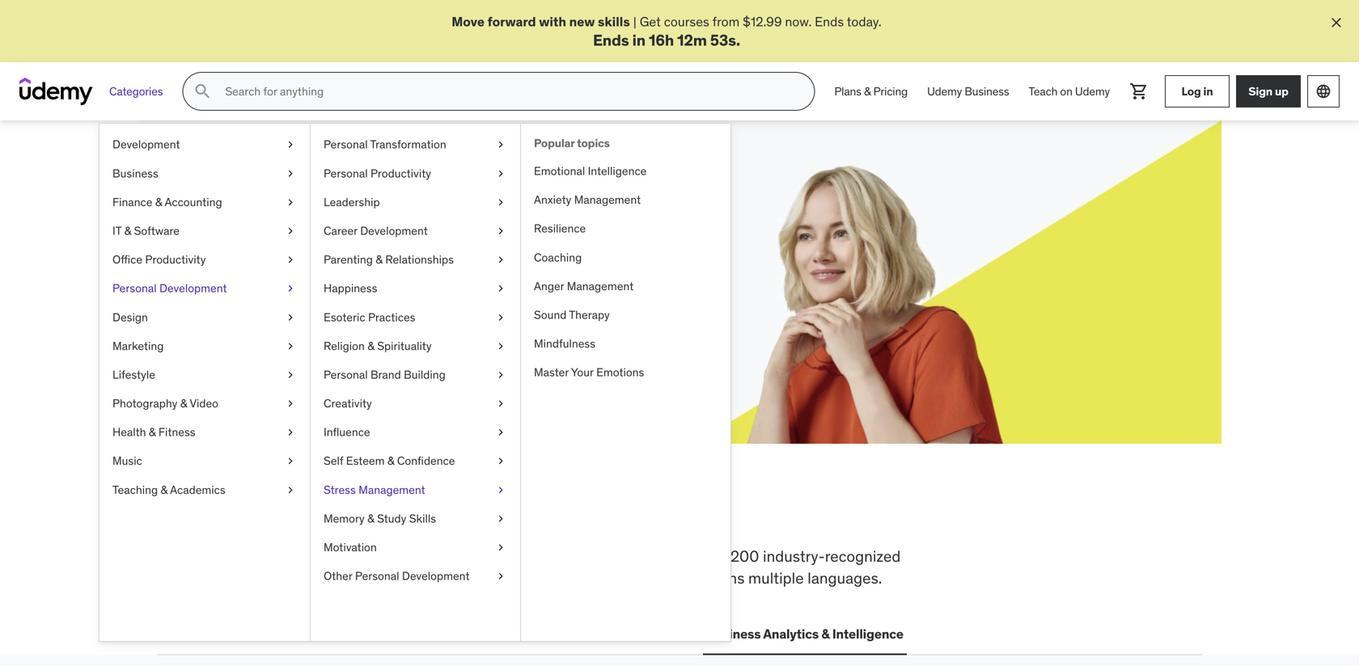 Task type: locate. For each thing, give the bounding box(es) containing it.
xsmall image for motivation
[[494, 540, 507, 556]]

it inside button
[[290, 626, 301, 643]]

for up and
[[675, 547, 694, 566]]

1 vertical spatial for
[[424, 231, 440, 248]]

1 vertical spatial your
[[262, 231, 287, 248]]

covering critical workplace skills to technical topics, including prep content for over 200 industry-recognized certifications, our catalog supports well-rounded professional development and spans multiple languages.
[[157, 547, 901, 588]]

xsmall image for business
[[284, 166, 297, 182]]

over
[[697, 547, 727, 566]]

therapy
[[569, 308, 610, 322]]

teaching & academics
[[112, 483, 225, 497]]

1 horizontal spatial udemy
[[1075, 84, 1110, 99]]

xsmall image inside business link
[[284, 166, 297, 182]]

1 horizontal spatial leadership
[[406, 626, 473, 643]]

personal down to
[[355, 569, 399, 584]]

xsmall image inside happiness link
[[494, 281, 507, 297]]

personal inside the personal transformation link
[[324, 137, 368, 152]]

office
[[112, 252, 142, 267]]

xsmall image inside esoteric practices link
[[494, 310, 507, 326]]

choose a language image
[[1315, 83, 1332, 100]]

xsmall image for career development
[[494, 223, 507, 239]]

personal inside other personal development link
[[355, 569, 399, 584]]

& left video
[[180, 396, 187, 411]]

xsmall image inside other personal development link
[[494, 569, 507, 585]]

topics
[[577, 136, 610, 151]]

0 horizontal spatial skills
[[215, 191, 288, 225]]

in right log
[[1203, 84, 1213, 99]]

& down a
[[376, 252, 383, 267]]

stress management link
[[311, 476, 520, 505]]

xsmall image inside religion & spirituality link
[[494, 338, 507, 354]]

xsmall image
[[494, 194, 507, 210], [284, 223, 297, 239], [284, 252, 297, 268], [494, 252, 507, 268], [284, 281, 297, 297], [494, 310, 507, 326], [284, 338, 297, 354], [284, 396, 297, 412], [494, 396, 507, 412], [284, 482, 297, 498], [494, 482, 507, 498]]

for up potential on the top left of page
[[293, 191, 330, 225]]

today. down career
[[320, 249, 355, 266]]

management for anxiety management
[[574, 193, 641, 207]]

business left teach at the right of the page
[[965, 84, 1009, 99]]

close image
[[1328, 15, 1345, 31]]

2 horizontal spatial for
[[675, 547, 694, 566]]

in
[[632, 30, 646, 50], [1203, 84, 1213, 99], [509, 494, 541, 536]]

1 horizontal spatial your
[[335, 191, 394, 225]]

development inside button
[[190, 626, 271, 643]]

|
[[633, 13, 637, 30]]

confidence
[[397, 454, 455, 469]]

skills up expand
[[215, 191, 288, 225]]

1 horizontal spatial today.
[[847, 13, 882, 30]]

business link
[[100, 159, 310, 188]]

xsmall image for personal transformation
[[494, 137, 507, 153]]

2 vertical spatial for
[[675, 547, 694, 566]]

1 vertical spatial business
[[112, 166, 158, 181]]

xsmall image inside the personal transformation link
[[494, 137, 507, 153]]

& right health
[[149, 425, 156, 440]]

0 horizontal spatial productivity
[[145, 252, 206, 267]]

recognized
[[825, 547, 901, 566]]

happiness
[[324, 281, 377, 296]]

development down office productivity link
[[159, 281, 227, 296]]

xsmall image inside finance & accounting link
[[284, 194, 297, 210]]

0 horizontal spatial with
[[344, 231, 369, 248]]

xsmall image for photography & video
[[284, 396, 297, 412]]

leadership down "rounded"
[[406, 626, 473, 643]]

skills left | at the left top
[[598, 13, 630, 30]]

building
[[404, 368, 446, 382]]

xsmall image inside self esteem & confidence link
[[494, 454, 507, 469]]

coaching
[[534, 250, 582, 265]]

0 horizontal spatial in
[[509, 494, 541, 536]]

xsmall image for self esteem & confidence
[[494, 454, 507, 469]]

& inside teaching & academics link
[[161, 483, 168, 497]]

photography & video link
[[100, 390, 310, 418]]

xsmall image for memory & study skills
[[494, 511, 507, 527]]

anxiety management
[[534, 193, 641, 207]]

leadership for leadership link
[[324, 195, 380, 209]]

& right the analytics
[[821, 626, 830, 643]]

development link
[[100, 130, 310, 159]]

management inside 'link'
[[574, 193, 641, 207]]

resilience link
[[521, 215, 731, 243]]

0 vertical spatial today.
[[847, 13, 882, 30]]

ends right the now.
[[815, 13, 844, 30]]

it left certifications
[[290, 626, 301, 643]]

plans & pricing
[[834, 84, 908, 99]]

xsmall image for finance & accounting
[[284, 194, 297, 210]]

development right "web"
[[190, 626, 271, 643]]

xsmall image for office productivity
[[284, 252, 297, 268]]

marketing link
[[100, 332, 310, 361]]

intelligence inside the stress management element
[[588, 164, 647, 178]]

topics,
[[467, 547, 513, 566]]

your
[[571, 365, 594, 380]]

& inside finance & accounting link
[[155, 195, 162, 209]]

move
[[452, 13, 485, 30]]

career
[[324, 224, 357, 238]]

xsmall image inside lifestyle link
[[284, 367, 297, 383]]

& right plans
[[864, 84, 871, 99]]

it up 'office'
[[112, 224, 122, 238]]

for
[[293, 191, 330, 225], [424, 231, 440, 248], [675, 547, 694, 566]]

productivity up personal development
[[145, 252, 206, 267]]

for inside covering critical workplace skills to technical topics, including prep content for over 200 industry-recognized certifications, our catalog supports well-rounded professional development and spans multiple languages.
[[675, 547, 694, 566]]

management down emotional intelligence
[[574, 193, 641, 207]]

16h 12m 53s
[[649, 30, 736, 50]]

business down spans
[[706, 626, 761, 643]]

0 horizontal spatial it
[[112, 224, 122, 238]]

with inside skills for your future expand your potential with a course for as little as $12.99. sale ends today.
[[344, 231, 369, 248]]

esoteric practices
[[324, 310, 415, 325]]

2 vertical spatial skills
[[346, 547, 381, 566]]

udemy right on
[[1075, 84, 1110, 99]]

spans
[[704, 569, 745, 588]]

development
[[112, 137, 180, 152], [360, 224, 428, 238], [159, 281, 227, 296], [402, 569, 470, 584], [190, 626, 271, 643]]

anger
[[534, 279, 564, 294]]

skills inside skills for your future expand your potential with a course for as little as $12.99. sale ends today.
[[215, 191, 288, 225]]

& inside self esteem & confidence link
[[387, 454, 394, 469]]

& up 'office'
[[124, 224, 131, 238]]

xsmall image for health & fitness
[[284, 425, 297, 441]]

personal up personal productivity
[[324, 137, 368, 152]]

& inside 'health & fitness' link
[[149, 425, 156, 440]]

0 vertical spatial skills
[[598, 13, 630, 30]]

xsmall image for music
[[284, 454, 297, 469]]

leadership up career
[[324, 195, 380, 209]]

1 horizontal spatial business
[[706, 626, 761, 643]]

skills up the workplace
[[268, 494, 355, 536]]

brand
[[371, 368, 401, 382]]

now.
[[785, 13, 812, 30]]

1 vertical spatial with
[[344, 231, 369, 248]]

stress management
[[324, 483, 425, 497]]

xsmall image inside teaching & academics link
[[284, 482, 297, 498]]

your up sale
[[262, 231, 287, 248]]

ends
[[815, 13, 844, 30], [593, 30, 629, 50]]

& inside plans & pricing link
[[864, 84, 871, 99]]

0 vertical spatial with
[[539, 13, 566, 30]]

personal for personal development
[[112, 281, 157, 296]]

1 vertical spatial today.
[[320, 249, 355, 266]]

1 as from the left
[[443, 231, 456, 248]]

1 vertical spatial in
[[1203, 84, 1213, 99]]

xsmall image inside the "design" link
[[284, 310, 297, 326]]

sign up
[[1249, 84, 1289, 99]]

web development button
[[157, 615, 274, 654]]

it certifications
[[290, 626, 386, 643]]

parenting
[[324, 252, 373, 267]]

with left new at the left top of page
[[539, 13, 566, 30]]

1 vertical spatial skills
[[268, 494, 355, 536]]

up
[[1275, 84, 1289, 99]]

productivity
[[371, 166, 431, 181], [145, 252, 206, 267]]

& right religion
[[367, 339, 374, 353]]

xsmall image inside parenting & relationships link
[[494, 252, 507, 268]]

0 horizontal spatial business
[[112, 166, 158, 181]]

for for your
[[424, 231, 440, 248]]

& inside photography & video link
[[180, 396, 187, 411]]

0 vertical spatial it
[[112, 224, 122, 238]]

1 horizontal spatial as
[[488, 231, 501, 248]]

sign
[[1249, 84, 1273, 99]]

intelligence up anxiety management 'link'
[[588, 164, 647, 178]]

skills inside move forward with new skills | get courses from $12.99 now. ends today. ends in 16h 12m 53s .
[[598, 13, 630, 30]]

leadership inside button
[[406, 626, 473, 643]]

0 horizontal spatial today.
[[320, 249, 355, 266]]

industry-
[[763, 547, 825, 566]]

xsmall image inside marketing link
[[284, 338, 297, 354]]

1 horizontal spatial for
[[424, 231, 440, 248]]

0 vertical spatial productivity
[[371, 166, 431, 181]]

2 vertical spatial business
[[706, 626, 761, 643]]

science
[[523, 626, 571, 643]]

web
[[160, 626, 188, 643]]

0 vertical spatial management
[[574, 193, 641, 207]]

1 vertical spatial productivity
[[145, 252, 206, 267]]

in down | at the left top
[[632, 30, 646, 50]]

& left study
[[367, 512, 374, 526]]

0 horizontal spatial as
[[443, 231, 456, 248]]

development for web development
[[190, 626, 271, 643]]

xsmall image inside memory & study skills link
[[494, 511, 507, 527]]

today. right the now.
[[847, 13, 882, 30]]

1 horizontal spatial with
[[539, 13, 566, 30]]

xsmall image inside personal productivity 'link'
[[494, 166, 507, 182]]

1 horizontal spatial it
[[290, 626, 301, 643]]

0 vertical spatial in
[[632, 30, 646, 50]]

& right esteem
[[387, 454, 394, 469]]

xsmall image inside leadership link
[[494, 194, 507, 210]]

skills up supports
[[346, 547, 381, 566]]

web development
[[160, 626, 271, 643]]

xsmall image for development
[[284, 137, 297, 153]]

xsmall image inside music link
[[284, 454, 297, 469]]

today. inside skills for your future expand your potential with a course for as little as $12.99. sale ends today.
[[320, 249, 355, 266]]

0 vertical spatial leadership
[[324, 195, 380, 209]]

xsmall image for religion & spirituality
[[494, 338, 507, 354]]

& right 'teaching'
[[161, 483, 168, 497]]

music link
[[100, 447, 310, 476]]

1 vertical spatial it
[[290, 626, 301, 643]]

xsmall image inside personal development link
[[284, 281, 297, 297]]

academics
[[170, 483, 225, 497]]

religion & spirituality
[[324, 339, 432, 353]]

with inside move forward with new skills | get courses from $12.99 now. ends today. ends in 16h 12m 53s .
[[539, 13, 566, 30]]

xsmall image for personal development
[[284, 281, 297, 297]]

2 vertical spatial management
[[359, 483, 425, 497]]

leadership link
[[311, 188, 520, 217]]

0 vertical spatial skills
[[215, 191, 288, 225]]

xsmall image inside creativity link
[[494, 396, 507, 412]]

your up a
[[335, 191, 394, 225]]

productivity inside 'link'
[[371, 166, 431, 181]]

udemy right "pricing"
[[927, 84, 962, 99]]

analytics
[[763, 626, 819, 643]]

skills down stress management link
[[409, 512, 436, 526]]

memory
[[324, 512, 365, 526]]

& for memory & study skills
[[367, 512, 374, 526]]

& right finance
[[155, 195, 162, 209]]

2 udemy from the left
[[1075, 84, 1110, 99]]

business inside button
[[706, 626, 761, 643]]

0 vertical spatial for
[[293, 191, 330, 225]]

management up study
[[359, 483, 425, 497]]

all
[[157, 494, 204, 536]]

1 vertical spatial intelligence
[[832, 626, 904, 643]]

intelligence down languages.
[[832, 626, 904, 643]]

0 vertical spatial intelligence
[[588, 164, 647, 178]]

1 horizontal spatial productivity
[[371, 166, 431, 181]]

today.
[[847, 13, 882, 30], [320, 249, 355, 266]]

xsmall image inside career development link
[[494, 223, 507, 239]]

business for business analytics & intelligence
[[706, 626, 761, 643]]

xsmall image for design
[[284, 310, 297, 326]]

sign up link
[[1236, 75, 1301, 108]]

productivity for office productivity
[[145, 252, 206, 267]]

with left a
[[344, 231, 369, 248]]

xsmall image inside the "development" link
[[284, 137, 297, 153]]

xsmall image inside the it & software link
[[284, 223, 297, 239]]

finance & accounting
[[112, 195, 222, 209]]

xsmall image for parenting & relationships
[[494, 252, 507, 268]]

xsmall image inside office productivity link
[[284, 252, 297, 268]]

one
[[547, 494, 605, 536]]

xsmall image inside 'health & fitness' link
[[284, 425, 297, 441]]

ends down new at the left top of page
[[593, 30, 629, 50]]

& inside the it & software link
[[124, 224, 131, 238]]

personal inside personal development link
[[112, 281, 157, 296]]

& inside memory & study skills link
[[367, 512, 374, 526]]

personal productivity link
[[311, 159, 520, 188]]

xsmall image
[[284, 137, 297, 153], [494, 137, 507, 153], [284, 166, 297, 182], [494, 166, 507, 182], [284, 194, 297, 210], [494, 223, 507, 239], [494, 281, 507, 297], [284, 310, 297, 326], [494, 338, 507, 354], [284, 367, 297, 383], [494, 367, 507, 383], [284, 425, 297, 441], [494, 425, 507, 441], [284, 454, 297, 469], [494, 454, 507, 469], [494, 511, 507, 527], [494, 540, 507, 556], [494, 569, 507, 585]]

need
[[425, 494, 503, 536]]

in up including
[[509, 494, 541, 536]]

expand
[[215, 231, 259, 248]]

personal down religion
[[324, 368, 368, 382]]

business analytics & intelligence
[[706, 626, 904, 643]]

as right little
[[488, 231, 501, 248]]

1 horizontal spatial skills
[[409, 512, 436, 526]]

personal inside personal productivity 'link'
[[324, 166, 368, 181]]

& inside religion & spirituality link
[[367, 339, 374, 353]]

personal up design
[[112, 281, 157, 296]]

& for health & fitness
[[149, 425, 156, 440]]

self
[[324, 454, 343, 469]]

development down technical
[[402, 569, 470, 584]]

1 horizontal spatial intelligence
[[832, 626, 904, 643]]

productivity down transformation
[[371, 166, 431, 181]]

& for finance & accounting
[[155, 195, 162, 209]]

rounded
[[433, 569, 490, 588]]

popular topics
[[534, 136, 610, 151]]

0 horizontal spatial leadership
[[324, 195, 380, 209]]

for up 'relationships'
[[424, 231, 440, 248]]

as left little
[[443, 231, 456, 248]]

leadership
[[324, 195, 380, 209], [406, 626, 473, 643]]

.
[[736, 30, 740, 50]]

all the skills you need in one place
[[157, 494, 696, 536]]

xsmall image inside the 'motivation' link
[[494, 540, 507, 556]]

xsmall image inside influence link
[[494, 425, 507, 441]]

personal down personal transformation at the left top of page
[[324, 166, 368, 181]]

development up parenting & relationships
[[360, 224, 428, 238]]

2 horizontal spatial business
[[965, 84, 1009, 99]]

xsmall image for marketing
[[284, 338, 297, 354]]

memory & study skills link
[[311, 505, 520, 534]]

lifestyle
[[112, 368, 155, 382]]

on
[[1060, 84, 1073, 99]]

1 vertical spatial management
[[567, 279, 634, 294]]

business up finance
[[112, 166, 158, 181]]

management up "therapy"
[[567, 279, 634, 294]]

xsmall image inside photography & video link
[[284, 396, 297, 412]]

personal inside personal brand building link
[[324, 368, 368, 382]]

0 horizontal spatial udemy
[[927, 84, 962, 99]]

xsmall image inside stress management link
[[494, 482, 507, 498]]

xsmall image inside personal brand building link
[[494, 367, 507, 383]]

& inside parenting & relationships link
[[376, 252, 383, 267]]

0 horizontal spatial intelligence
[[588, 164, 647, 178]]

development
[[581, 569, 671, 588]]

xsmall image for teaching & academics
[[284, 482, 297, 498]]

1 horizontal spatial in
[[632, 30, 646, 50]]

1 vertical spatial leadership
[[406, 626, 473, 643]]



Task type: vqa. For each thing, say whether or not it's contained in the screenshot.
Anxiety Management
yes



Task type: describe. For each thing, give the bounding box(es) containing it.
200
[[731, 547, 759, 566]]

mindfulness link
[[521, 330, 731, 359]]

technical
[[401, 547, 464, 566]]

teach on udemy
[[1029, 84, 1110, 99]]

workplace
[[272, 547, 343, 566]]

xsmall image for lifestyle
[[284, 367, 297, 383]]

data science
[[492, 626, 571, 643]]

languages.
[[808, 569, 882, 588]]

xsmall image for esoteric practices
[[494, 310, 507, 326]]

submit search image
[[193, 82, 212, 101]]

health & fitness link
[[100, 418, 310, 447]]

& for plans & pricing
[[864, 84, 871, 99]]

sale
[[260, 249, 286, 266]]

leadership for leadership button
[[406, 626, 473, 643]]

creativity
[[324, 396, 372, 411]]

design
[[112, 310, 148, 325]]

parenting & relationships link
[[311, 246, 520, 274]]

xsmall image for other personal development
[[494, 569, 507, 585]]

career development link
[[311, 217, 520, 246]]

0 vertical spatial business
[[965, 84, 1009, 99]]

personal for personal brand building
[[324, 368, 368, 382]]

fitness
[[158, 425, 195, 440]]

0 horizontal spatial ends
[[593, 30, 629, 50]]

xsmall image for it & software
[[284, 223, 297, 239]]

health
[[112, 425, 146, 440]]

other personal development link
[[311, 562, 520, 591]]

udemy image
[[19, 78, 93, 105]]

xsmall image for stress management
[[494, 482, 507, 498]]

1 udemy from the left
[[927, 84, 962, 99]]

xsmall image for leadership
[[494, 194, 507, 210]]

marketing
[[112, 339, 164, 353]]

personal for personal transformation
[[324, 137, 368, 152]]

health & fitness
[[112, 425, 195, 440]]

personal brand building
[[324, 368, 446, 382]]

udemy business
[[927, 84, 1009, 99]]

$12.99
[[743, 13, 782, 30]]

personal transformation
[[324, 137, 446, 152]]

xsmall image for creativity
[[494, 396, 507, 412]]

today. inside move forward with new skills | get courses from $12.99 now. ends today. ends in 16h 12m 53s .
[[847, 13, 882, 30]]

content
[[618, 547, 671, 566]]

potential
[[290, 231, 341, 248]]

master your emotions
[[534, 365, 644, 380]]

log
[[1182, 84, 1201, 99]]

1 horizontal spatial ends
[[815, 13, 844, 30]]

influence link
[[311, 418, 520, 447]]

for for workplace
[[675, 547, 694, 566]]

courses
[[664, 13, 709, 30]]

influence
[[324, 425, 370, 440]]

esoteric
[[324, 310, 365, 325]]

music
[[112, 454, 142, 469]]

teach
[[1029, 84, 1058, 99]]

& for photography & video
[[180, 396, 187, 411]]

& for it & software
[[124, 224, 131, 238]]

intelligence inside button
[[832, 626, 904, 643]]

0 vertical spatial your
[[335, 191, 394, 225]]

and
[[675, 569, 700, 588]]

development for personal development
[[159, 281, 227, 296]]

our
[[254, 569, 276, 588]]

esoteric practices link
[[311, 303, 520, 332]]

spirituality
[[377, 339, 432, 353]]

in inside move forward with new skills | get courses from $12.99 now. ends today. ends in 16h 12m 53s .
[[632, 30, 646, 50]]

certifications,
[[157, 569, 250, 588]]

categories button
[[100, 72, 173, 111]]

including
[[517, 547, 579, 566]]

2 vertical spatial in
[[509, 494, 541, 536]]

stress management element
[[520, 124, 731, 642]]

covering
[[157, 547, 218, 566]]

management for stress management
[[359, 483, 425, 497]]

it & software link
[[100, 217, 310, 246]]

self esteem & confidence
[[324, 454, 455, 469]]

catalog
[[280, 569, 331, 588]]

personal development link
[[100, 274, 310, 303]]

it for it & software
[[112, 224, 122, 238]]

shopping cart with 0 items image
[[1129, 82, 1149, 101]]

xsmall image for personal productivity
[[494, 166, 507, 182]]

skills inside covering critical workplace skills to technical topics, including prep content for over 200 industry-recognized certifications, our catalog supports well-rounded professional development and spans multiple languages.
[[346, 547, 381, 566]]

0 horizontal spatial your
[[262, 231, 287, 248]]

& inside business analytics & intelligence button
[[821, 626, 830, 643]]

1 vertical spatial skills
[[409, 512, 436, 526]]

teaching
[[112, 483, 158, 497]]

management for anger management
[[567, 279, 634, 294]]

& for teaching & academics
[[161, 483, 168, 497]]

xsmall image for happiness
[[494, 281, 507, 297]]

supports
[[334, 569, 395, 588]]

productivity for personal productivity
[[371, 166, 431, 181]]

personal development
[[112, 281, 227, 296]]

development for career development
[[360, 224, 428, 238]]

anxiety management link
[[521, 186, 731, 215]]

sound
[[534, 308, 567, 322]]

certifications
[[304, 626, 386, 643]]

critical
[[222, 547, 268, 566]]

happiness link
[[311, 274, 520, 303]]

development down "categories" dropdown button
[[112, 137, 180, 152]]

2 as from the left
[[488, 231, 501, 248]]

communication button
[[587, 615, 690, 654]]

other
[[324, 569, 352, 584]]

motivation
[[324, 540, 377, 555]]

move forward with new skills | get courses from $12.99 now. ends today. ends in 16h 12m 53s .
[[452, 13, 882, 50]]

& for parenting & relationships
[[376, 252, 383, 267]]

xsmall image for personal brand building
[[494, 367, 507, 383]]

multiple
[[748, 569, 804, 588]]

finance & accounting link
[[100, 188, 310, 217]]

you
[[361, 494, 419, 536]]

emotional
[[534, 164, 585, 178]]

teaching & academics link
[[100, 476, 310, 505]]

0 horizontal spatial for
[[293, 191, 330, 225]]

transformation
[[370, 137, 446, 152]]

2 horizontal spatial in
[[1203, 84, 1213, 99]]

business for business
[[112, 166, 158, 181]]

plans
[[834, 84, 861, 99]]

future
[[399, 191, 478, 225]]

resilience
[[534, 221, 586, 236]]

data
[[492, 626, 520, 643]]

it certifications button
[[287, 615, 390, 654]]

log in
[[1182, 84, 1213, 99]]

data science button
[[489, 615, 574, 654]]

personal for personal productivity
[[324, 166, 368, 181]]

plans & pricing link
[[825, 72, 918, 111]]

udemy business link
[[918, 72, 1019, 111]]

pricing
[[873, 84, 908, 99]]

Search for anything text field
[[222, 78, 795, 105]]

& for religion & spirituality
[[367, 339, 374, 353]]

stress
[[324, 483, 356, 497]]

it for it certifications
[[290, 626, 301, 643]]

parenting & relationships
[[324, 252, 454, 267]]

xsmall image for influence
[[494, 425, 507, 441]]

photography
[[112, 396, 177, 411]]



